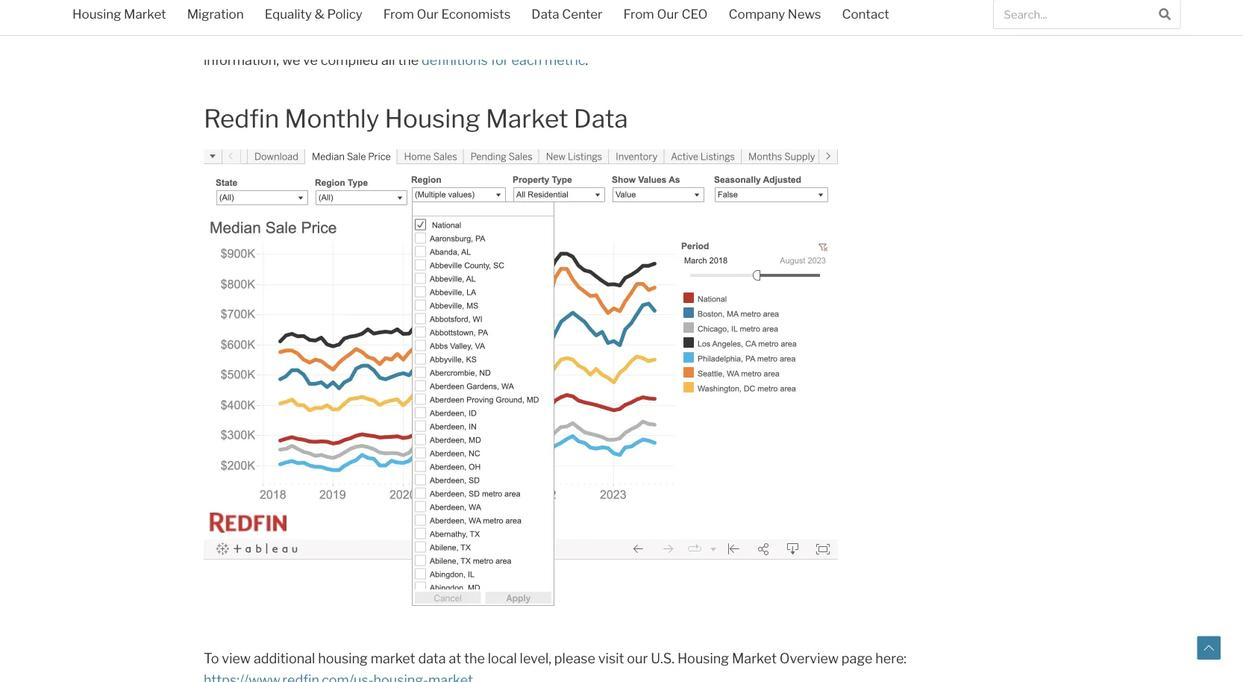 Task type: locate. For each thing, give the bounding box(es) containing it.
additional
[[254, 650, 315, 667]]

is
[[285, 0, 295, 3], [744, 0, 754, 3], [295, 9, 305, 25]]

or
[[529, 0, 542, 3], [949, 9, 962, 25], [584, 30, 597, 46]]

market down the each
[[486, 104, 569, 133]]

from our economists link
[[373, 0, 521, 31]]

data center link
[[521, 0, 613, 31]]

or right the 4
[[529, 0, 542, 3]]

1 horizontal spatial data
[[574, 104, 628, 133]]

daily
[[365, 0, 394, 3]]

from down window.
[[624, 6, 654, 22]]

1 vertical spatial here
[[930, 30, 958, 46]]

1 vertical spatial local
[[488, 650, 517, 667]]

0 vertical spatial .
[[958, 30, 961, 46]]

the right the all at the top left of page
[[398, 52, 419, 68]]

about down metropolitan
[[855, 9, 892, 25]]

company news
[[729, 6, 821, 22]]

our inside from our economists link
[[417, 6, 439, 22]]

1 horizontal spatial or
[[584, 30, 597, 46]]

1 horizontal spatial market
[[486, 104, 569, 133]]

metric right the each
[[545, 52, 586, 68]]

please inside all data here is computed daily as either a rolling 1, 4 or 12-week window. the local data is grouped by metropolitan area and by county. all of this data is subject to revisions weekly and should be viewed with caution. if there are any concerns about the data or questions about metric definitions, please e-mail econdata@redfin.com or press@redfin.com. you can download the full dataset
[[359, 30, 400, 46]]

0 horizontal spatial metric
[[243, 30, 284, 46]]

0 horizontal spatial by
[[812, 0, 827, 3]]

there
[[710, 9, 743, 25]]

1 vertical spatial or
[[949, 9, 962, 25]]

from inside 'link'
[[624, 6, 654, 22]]

window.
[[601, 0, 651, 3]]

or down the viewed
[[584, 30, 597, 46]]

0 vertical spatial metric
[[243, 30, 284, 46]]

our for ceo
[[657, 6, 679, 22]]

as
[[397, 0, 411, 3]]

0 vertical spatial or
[[529, 0, 542, 3]]

0 horizontal spatial .
[[586, 52, 588, 68]]

1 horizontal spatial from
[[624, 6, 654, 22]]

is up company
[[744, 0, 754, 3]]

2 horizontal spatial or
[[949, 9, 962, 25]]

all left of
[[204, 9, 220, 25]]

metric down this
[[243, 30, 284, 46]]

2 our from the left
[[657, 6, 679, 22]]

0 horizontal spatial about
[[204, 30, 240, 46]]

market left migration
[[124, 6, 166, 22]]

None search field
[[993, 0, 1181, 29]]

please left visit
[[554, 650, 596, 667]]

1 horizontal spatial .
[[958, 30, 961, 46]]

our
[[417, 6, 439, 22], [657, 6, 679, 22]]

equality & policy link
[[254, 0, 373, 31]]

0 vertical spatial about
[[855, 9, 892, 25]]

data
[[532, 6, 559, 22], [574, 104, 628, 133]]

from for from our ceo
[[624, 6, 654, 22]]

and right "area"
[[944, 0, 967, 3]]

0 vertical spatial all
[[204, 0, 220, 3]]

by
[[812, 0, 827, 3], [970, 0, 985, 3]]

1 from from the left
[[383, 6, 414, 22]]

1 horizontal spatial our
[[657, 6, 679, 22]]

2 vertical spatial or
[[584, 30, 597, 46]]

visit
[[598, 650, 624, 667]]

contact link
[[832, 0, 900, 31]]

Search... search field
[[994, 0, 1150, 28]]

rolling
[[464, 0, 502, 3]]

company
[[729, 6, 785, 22]]

about down of
[[204, 30, 240, 46]]

about
[[855, 9, 892, 25], [204, 30, 240, 46]]

data
[[223, 0, 251, 3], [713, 0, 741, 3], [265, 9, 292, 25], [918, 9, 946, 25], [418, 650, 446, 667]]

local up ceo
[[681, 0, 710, 3]]

housing market link
[[62, 0, 177, 31]]

by up concerns
[[812, 0, 827, 3]]

0 horizontal spatial here
[[253, 0, 282, 3]]

econdata@redfin.com
[[444, 30, 581, 46]]

our
[[627, 650, 648, 667]]

. left for
[[958, 30, 961, 46]]

2 from from the left
[[624, 6, 654, 22]]

1 vertical spatial please
[[554, 650, 596, 667]]

2 horizontal spatial market
[[732, 650, 777, 667]]

here left for
[[930, 30, 958, 46]]

mail
[[415, 30, 441, 46]]

0 vertical spatial data
[[532, 6, 559, 22]]

from down as on the left of page
[[383, 6, 414, 22]]

0 vertical spatial local
[[681, 0, 710, 3]]

data down 12-
[[532, 6, 559, 22]]

and down rolling
[[479, 9, 502, 25]]

here link
[[930, 30, 958, 46]]

our inside from our ceo 'link'
[[657, 6, 679, 22]]

redfin monthly housing market data
[[204, 104, 628, 133]]

0 horizontal spatial from
[[383, 6, 414, 22]]

1 vertical spatial market
[[486, 104, 569, 133]]

0 horizontal spatial housing
[[72, 6, 121, 22]]

data up the there
[[713, 0, 741, 3]]

1 horizontal spatial local
[[681, 0, 710, 3]]

1 horizontal spatial and
[[944, 0, 967, 3]]

local left 'level,'
[[488, 650, 517, 667]]

data down . for more information, we've compiled all the at top
[[574, 104, 628, 133]]

our down the
[[657, 6, 679, 22]]

housing
[[318, 650, 368, 667]]

all
[[204, 0, 220, 3], [204, 9, 220, 25]]

economists
[[441, 6, 511, 22]]

local
[[681, 0, 710, 3], [488, 650, 517, 667]]

download
[[770, 30, 831, 46]]

monthly
[[285, 104, 379, 133]]

level,
[[520, 650, 552, 667]]

the up "dataset"
[[895, 9, 915, 25]]

you
[[718, 30, 742, 46]]

0 vertical spatial housing
[[72, 6, 121, 22]]

1 vertical spatial all
[[204, 9, 220, 25]]

here
[[253, 0, 282, 3], [930, 30, 958, 46]]

0 vertical spatial here
[[253, 0, 282, 3]]

0 horizontal spatial data
[[532, 6, 559, 22]]

at
[[449, 650, 461, 667]]

information,
[[204, 52, 279, 68]]

1 horizontal spatial by
[[970, 0, 985, 3]]

e-
[[402, 30, 415, 46]]

.
[[958, 30, 961, 46], [586, 52, 588, 68]]

definitions for each metric .
[[422, 52, 588, 68]]

1 horizontal spatial metric
[[545, 52, 586, 68]]

our for economists
[[417, 6, 439, 22]]

1 our from the left
[[417, 6, 439, 22]]

2 horizontal spatial housing
[[678, 650, 729, 667]]

from our economists
[[383, 6, 511, 22]]

grouped
[[757, 0, 809, 3]]

from our ceo link
[[613, 0, 718, 31]]

market
[[124, 6, 166, 22], [486, 104, 569, 133], [732, 650, 777, 667]]

please
[[359, 30, 400, 46], [554, 650, 596, 667]]

or up the here 'link'
[[949, 9, 962, 25]]

is left &
[[295, 9, 305, 25]]

data down "area"
[[918, 9, 946, 25]]

with
[[616, 9, 643, 25]]

our down either
[[417, 6, 439, 22]]

1 horizontal spatial housing
[[385, 104, 480, 133]]

0 horizontal spatial local
[[488, 650, 517, 667]]

0 horizontal spatial please
[[359, 30, 400, 46]]

0 horizontal spatial our
[[417, 6, 439, 22]]

here inside all data here is computed daily as either a rolling 1, 4 or 12-week window. the local data is grouped by metropolitan area and by county. all of this data is subject to revisions weekly and should be viewed with caution. if there are any concerns about the data or questions about metric definitions, please e-mail econdata@redfin.com or press@redfin.com. you can download the full dataset
[[253, 0, 282, 3]]

1 vertical spatial data
[[574, 104, 628, 133]]

center
[[562, 6, 603, 22]]

data left "at"
[[418, 650, 446, 667]]

week
[[564, 0, 598, 3]]

here up this
[[253, 0, 282, 3]]

view
[[222, 650, 251, 667]]

1 by from the left
[[812, 0, 827, 3]]

. down the viewed
[[586, 52, 588, 68]]

of
[[223, 9, 236, 25]]

metric
[[243, 30, 284, 46], [545, 52, 586, 68]]

1 vertical spatial metric
[[545, 52, 586, 68]]

0 horizontal spatial market
[[124, 6, 166, 22]]

1 horizontal spatial please
[[554, 650, 596, 667]]

by up questions
[[970, 0, 985, 3]]

market left overview at the bottom of the page
[[732, 650, 777, 667]]

from for from our economists
[[383, 6, 414, 22]]

are
[[746, 9, 766, 25]]

0 vertical spatial and
[[944, 0, 967, 3]]

0 horizontal spatial and
[[479, 9, 502, 25]]

company news link
[[718, 0, 832, 31]]

definitions for each metric link
[[422, 52, 586, 68]]

overview
[[780, 650, 839, 667]]

the
[[895, 9, 915, 25], [834, 30, 855, 46], [398, 52, 419, 68], [464, 650, 485, 667]]

all up migration
[[204, 0, 220, 3]]

please up the all at the top left of page
[[359, 30, 400, 46]]

0 vertical spatial please
[[359, 30, 400, 46]]



Task type: describe. For each thing, give the bounding box(es) containing it.
market
[[371, 650, 415, 667]]

2 vertical spatial housing
[[678, 650, 729, 667]]

the inside . for more information, we've compiled all the
[[398, 52, 419, 68]]

here:
[[876, 650, 907, 667]]

dataset
[[880, 30, 927, 46]]

policy
[[327, 6, 363, 22]]

the right "at"
[[464, 650, 485, 667]]

1 vertical spatial about
[[204, 30, 240, 46]]

ceo
[[682, 6, 708, 22]]

12-
[[545, 0, 564, 3]]

viewed
[[568, 9, 613, 25]]

if
[[698, 9, 707, 25]]

we've
[[282, 52, 318, 68]]

to view additional housing market data at the local level, please visit our u.s. housing market overview page here:
[[204, 650, 907, 667]]

1,
[[505, 0, 514, 3]]

data center
[[532, 6, 603, 22]]

more
[[987, 30, 1020, 46]]

be
[[550, 9, 566, 25]]

for
[[491, 52, 509, 68]]

migration link
[[177, 0, 254, 31]]

2 all from the top
[[204, 9, 220, 25]]

from our ceo
[[624, 6, 708, 22]]

u.s.
[[651, 650, 675, 667]]

equality & policy
[[265, 6, 363, 22]]

migration
[[187, 6, 244, 22]]

housing market
[[72, 6, 166, 22]]

the left full
[[834, 30, 855, 46]]

contact
[[842, 6, 889, 22]]

any
[[769, 9, 792, 25]]

should
[[505, 9, 547, 25]]

1 horizontal spatial about
[[855, 9, 892, 25]]

definitions
[[422, 52, 488, 68]]

all data here is computed daily as either a rolling 1, 4 or 12-week window. the local data is grouped by metropolitan area and by county. all of this data is subject to revisions weekly and should be viewed with caution. if there are any concerns about the data or questions about metric definitions, please e-mail econdata@redfin.com or press@redfin.com. you can download the full dataset
[[204, 0, 1033, 46]]

caution.
[[646, 9, 695, 25]]

news
[[788, 6, 821, 22]]

data up of
[[223, 0, 251, 3]]

for
[[964, 30, 984, 46]]

1 all from the top
[[204, 0, 220, 3]]

data right this
[[265, 9, 292, 25]]

metric inside all data here is computed daily as either a rolling 1, 4 or 12-week window. the local data is grouped by metropolitan area and by county. all of this data is subject to revisions weekly and should be viewed with caution. if there are any concerns about the data or questions about metric definitions, please e-mail econdata@redfin.com or press@redfin.com. you can download the full dataset
[[243, 30, 284, 46]]

1 horizontal spatial here
[[930, 30, 958, 46]]

the
[[654, 0, 678, 3]]

. for more information, we've compiled all the
[[204, 30, 1020, 68]]

to
[[204, 650, 219, 667]]

0 vertical spatial market
[[124, 6, 166, 22]]

search image
[[1159, 8, 1171, 20]]

press@redfin.com.
[[600, 30, 715, 46]]

redfin
[[204, 104, 279, 133]]

page
[[842, 650, 873, 667]]

computed
[[298, 0, 362, 3]]

can
[[744, 30, 767, 46]]

a
[[454, 0, 461, 3]]

metropolitan
[[830, 0, 911, 3]]

1 vertical spatial and
[[479, 9, 502, 25]]

to
[[357, 9, 370, 25]]

either
[[414, 0, 451, 3]]

equality
[[265, 6, 312, 22]]

full
[[857, 30, 877, 46]]

all
[[381, 52, 395, 68]]

1 vertical spatial housing
[[385, 104, 480, 133]]

is up equality
[[285, 0, 295, 3]]

local inside all data here is computed daily as either a rolling 1, 4 or 12-week window. the local data is grouped by metropolitan area and by county. all of this data is subject to revisions weekly and should be viewed with caution. if there are any concerns about the data or questions about metric definitions, please e-mail econdata@redfin.com or press@redfin.com. you can download the full dataset
[[681, 0, 710, 3]]

area
[[914, 0, 941, 3]]

weekly
[[432, 9, 476, 25]]

concerns
[[794, 9, 852, 25]]

4
[[517, 0, 526, 3]]

2 vertical spatial market
[[732, 650, 777, 667]]

each
[[512, 52, 542, 68]]

this
[[239, 9, 262, 25]]

county.
[[988, 0, 1033, 3]]

1 vertical spatial .
[[586, 52, 588, 68]]

2 by from the left
[[970, 0, 985, 3]]

questions
[[965, 9, 1026, 25]]

revisions
[[373, 9, 429, 25]]

definitions,
[[287, 30, 356, 46]]

compiled
[[321, 52, 378, 68]]

subject
[[308, 9, 354, 25]]

&
[[315, 6, 325, 22]]

. inside . for more information, we've compiled all the
[[958, 30, 961, 46]]

0 horizontal spatial or
[[529, 0, 542, 3]]



Task type: vqa. For each thing, say whether or not it's contained in the screenshot.
the left here
yes



